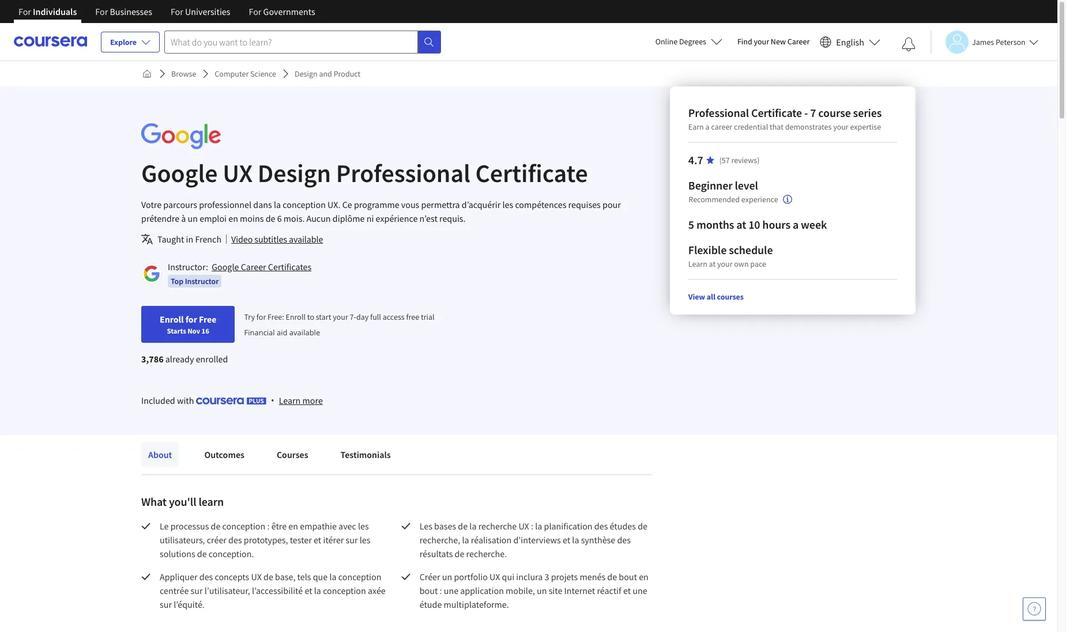 Task type: vqa. For each thing, say whether or not it's contained in the screenshot.
Prior experience optional Build job-ready skills, even if you're new to the field.
no



Task type: describe. For each thing, give the bounding box(es) containing it.
permettra
[[421, 199, 460, 210]]

concepts
[[215, 572, 249, 583]]

your inside flexible schedule learn at your own pace
[[718, 259, 733, 269]]

de right the résultats
[[455, 548, 464, 560]]

professional certificate - 7 course series earn a career credential that demonstrates your expertise
[[689, 106, 882, 132]]

la right que
[[330, 572, 337, 583]]

series
[[854, 106, 882, 120]]

d'acquérir
[[462, 199, 501, 210]]

requises
[[568, 199, 601, 210]]

en inside le processus de conception : être en empathie avec les utilisateurs, créer des prototypes, tester et itérer sur les solutions de conception.
[[289, 521, 298, 532]]

coursera plus image
[[196, 398, 266, 405]]

financial
[[244, 328, 275, 338]]

for businesses
[[95, 6, 152, 17]]

for for universities
[[171, 6, 183, 17]]

find your new career
[[738, 36, 810, 47]]

parcours
[[163, 199, 197, 210]]

la down planification
[[572, 535, 579, 546]]

for individuals
[[18, 6, 77, 17]]

expérience
[[376, 213, 418, 224]]

free
[[199, 314, 217, 325]]

des inside le processus de conception : être en empathie avec les utilisateurs, créer des prototypes, tester et itérer sur les solutions de conception.
[[228, 535, 242, 546]]

menés
[[580, 572, 606, 583]]

la down que
[[314, 585, 321, 597]]

design and product
[[295, 69, 361, 79]]

subtitles
[[255, 234, 287, 245]]

testimonials link
[[334, 442, 398, 468]]

itérer
[[323, 535, 344, 546]]

ux up professionnel
[[223, 157, 253, 189]]

top
[[171, 276, 183, 287]]

2 une from the left
[[633, 585, 647, 597]]

start
[[316, 312, 331, 322]]

1 vertical spatial un
[[442, 572, 452, 583]]

show notifications image
[[902, 37, 916, 51]]

hours
[[763, 217, 791, 232]]

own
[[735, 259, 749, 269]]

3,786
[[141, 354, 164, 365]]

course
[[819, 106, 851, 120]]

try
[[244, 312, 255, 322]]

0 horizontal spatial professional
[[336, 157, 470, 189]]

access
[[383, 312, 405, 322]]

demonstrates
[[786, 122, 832, 132]]

appliquer des concepts ux de base, tels que la conception centrée sur l'utilisateur, l'accessibilité et la conception axée sur l'équité.
[[160, 572, 388, 611]]

product
[[334, 69, 361, 79]]

16
[[202, 326, 209, 336]]

études
[[610, 521, 636, 532]]

à
[[181, 213, 186, 224]]

des down the études
[[617, 535, 631, 546]]

moins
[[240, 213, 264, 224]]

english button
[[816, 23, 885, 61]]

banner navigation
[[9, 0, 324, 32]]

ce
[[342, 199, 352, 210]]

free
[[406, 312, 419, 322]]

solutions
[[160, 548, 195, 560]]

enrolled
[[196, 354, 228, 365]]

all
[[707, 292, 716, 302]]

online degrees button
[[646, 29, 732, 54]]

5 months at 10 hours a week
[[689, 217, 827, 232]]

computer science link
[[210, 63, 281, 84]]

your right find
[[754, 36, 769, 47]]

mobile,
[[506, 585, 535, 597]]

help center image
[[1028, 603, 1042, 616]]

in
[[186, 234, 193, 245]]

ni
[[367, 213, 374, 224]]

enroll for free starts nov 16
[[160, 314, 217, 336]]

conception inside le processus de conception : être en empathie avec les utilisateurs, créer des prototypes, tester et itérer sur les solutions de conception.
[[222, 521, 265, 532]]

la up d'interviews
[[535, 521, 542, 532]]

nov
[[188, 326, 200, 336]]

ux inside appliquer des concepts ux de base, tels que la conception centrée sur l'utilisateur, l'accessibilité et la conception axée sur l'équité.
[[251, 572, 262, 583]]

google image
[[141, 123, 221, 149]]

what
[[141, 495, 167, 509]]

week
[[801, 217, 827, 232]]

2 vertical spatial les
[[360, 535, 371, 546]]

science
[[250, 69, 276, 79]]

learn inside • learn more
[[279, 395, 301, 407]]

conception inside votre parcours professionnel dans la conception ux. ce programme vous permettra d'acquérir les compétences requises pour prétendre à un emploi en moins de 6 mois. aucun diplôme ni expérience n'est requis.
[[283, 199, 326, 210]]

les inside votre parcours professionnel dans la conception ux. ce programme vous permettra d'acquérir les compétences requises pour prétendre à un emploi en moins de 6 mois. aucun diplôme ni expérience n'est requis.
[[503, 199, 513, 210]]

included
[[141, 395, 175, 407]]

réactif
[[597, 585, 622, 597]]

browse
[[171, 69, 196, 79]]

businesses
[[110, 6, 152, 17]]

multiplateforme.
[[444, 599, 509, 611]]

certificates
[[268, 261, 312, 273]]

que
[[313, 572, 328, 583]]

n'est
[[420, 213, 438, 224]]

le processus de conception : être en empathie avec les utilisateurs, créer des prototypes, tester et itérer sur les solutions de conception.
[[160, 521, 372, 560]]

des up synthèse
[[594, 521, 608, 532]]

de inside créer un portfolio ux qui inclura 3 projets menés de bout en bout : une application mobile, un site internet réactif et une étude multiplateforme.
[[607, 572, 617, 583]]

google career certificates image
[[143, 265, 160, 283]]

créer
[[207, 535, 227, 546]]

explore
[[110, 37, 137, 47]]

prototypes,
[[244, 535, 288, 546]]

for for governments
[[249, 6, 261, 17]]

et inside the les bases de la recherche ux : la planification des études de recherche, la réalisation d'interviews et la synthèse des résultats de recherche.
[[563, 535, 570, 546]]

recherche.
[[466, 548, 507, 560]]

la inside votre parcours professionnel dans la conception ux. ce programme vous permettra d'acquérir les compétences requises pour prétendre à un emploi en moins de 6 mois. aucun diplôme ni expérience n'est requis.
[[274, 199, 281, 210]]

more
[[303, 395, 323, 407]]

site
[[549, 585, 563, 597]]

beginner level
[[689, 178, 759, 193]]

des inside appliquer des concepts ux de base, tels que la conception centrée sur l'utilisateur, l'accessibilité et la conception axée sur l'équité.
[[199, 572, 213, 583]]

enroll inside enroll for free starts nov 16
[[160, 314, 184, 325]]

for for individuals
[[18, 6, 31, 17]]

planification
[[544, 521, 593, 532]]

included with
[[141, 395, 196, 407]]

utilisateurs,
[[160, 535, 205, 546]]

find
[[738, 36, 752, 47]]

google ux design professional certificate
[[141, 157, 588, 189]]

computer
[[215, 69, 249, 79]]

you'll
[[169, 495, 196, 509]]

être
[[271, 521, 287, 532]]

for for enroll
[[185, 314, 197, 325]]

james peterson button
[[931, 30, 1038, 53]]

professionnel
[[199, 199, 252, 210]]

home image
[[142, 69, 152, 78]]

7-
[[350, 312, 356, 322]]

ux inside the les bases de la recherche ux : la planification des études de recherche, la réalisation d'interviews et la synthèse des résultats de recherche.
[[519, 521, 529, 532]]

trial
[[421, 312, 435, 322]]

free:
[[268, 312, 284, 322]]

sur inside le processus de conception : être en empathie avec les utilisateurs, créer des prototypes, tester et itérer sur les solutions de conception.
[[346, 535, 358, 546]]

beginner
[[689, 178, 733, 193]]

la up "réalisation"
[[470, 521, 477, 532]]



Task type: locate. For each thing, give the bounding box(es) containing it.
conception up prototypes,
[[222, 521, 265, 532]]

universities
[[185, 6, 230, 17]]

projets
[[551, 572, 578, 583]]

google up instructor
[[212, 261, 239, 273]]

view all courses
[[689, 292, 744, 302]]

and
[[319, 69, 332, 79]]

1 vertical spatial at
[[709, 259, 716, 269]]

de up l'accessibilité
[[264, 572, 273, 583]]

certificate inside 'professional certificate - 7 course series earn a career credential that demonstrates your expertise'
[[752, 106, 803, 120]]

career
[[712, 122, 733, 132]]

2 vertical spatial sur
[[160, 599, 172, 611]]

video subtitles available button
[[231, 232, 323, 246]]

1 : from the left
[[267, 521, 270, 532]]

le
[[160, 521, 169, 532]]

1 for from the left
[[18, 6, 31, 17]]

your down course
[[834, 122, 849, 132]]

1 horizontal spatial career
[[788, 36, 810, 47]]

de up créer
[[211, 521, 221, 532]]

et down bout
[[623, 585, 631, 597]]

tels
[[297, 572, 311, 583]]

career
[[788, 36, 810, 47], [241, 261, 266, 273]]

un inside votre parcours professionnel dans la conception ux. ce programme vous permettra d'acquérir les compétences requises pour prétendre à un emploi en moins de 6 mois. aucun diplôme ni expérience n'est requis.
[[188, 213, 198, 224]]

taught in french
[[157, 234, 222, 245]]

0 vertical spatial sur
[[346, 535, 358, 546]]

2 for from the left
[[95, 6, 108, 17]]

enroll inside the try for free: enroll to start your 7-day full access free trial financial aid available
[[286, 312, 306, 322]]

2 : from the left
[[531, 521, 533, 532]]

0 vertical spatial design
[[295, 69, 318, 79]]

1 vertical spatial professional
[[336, 157, 470, 189]]

1 vertical spatial en
[[289, 521, 298, 532]]

online
[[655, 36, 678, 47]]

about
[[148, 449, 172, 461]]

(57 reviews)
[[720, 155, 760, 166]]

un right à
[[188, 213, 198, 224]]

view all courses link
[[689, 292, 744, 302]]

for inside enroll for free starts nov 16
[[185, 314, 197, 325]]

1 horizontal spatial sur
[[191, 585, 203, 597]]

0 vertical spatial certificate
[[752, 106, 803, 120]]

une
[[444, 585, 459, 597], [633, 585, 647, 597]]

available down to
[[289, 328, 320, 338]]

a inside 'professional certificate - 7 course series earn a career credential that demonstrates your expertise'
[[706, 122, 710, 132]]

for for businesses
[[95, 6, 108, 17]]

recommended experience
[[689, 195, 778, 205]]

de
[[266, 213, 275, 224], [211, 521, 221, 532], [458, 521, 468, 532], [638, 521, 648, 532], [197, 548, 207, 560], [455, 548, 464, 560], [264, 572, 273, 583], [607, 572, 617, 583]]

de left 6
[[266, 213, 275, 224]]

1 horizontal spatial un
[[442, 572, 452, 583]]

les right the itérer
[[360, 535, 371, 546]]

a
[[706, 122, 710, 132], [793, 217, 799, 232]]

google up parcours
[[141, 157, 218, 189]]

1 available from the top
[[289, 234, 323, 245]]

0 horizontal spatial career
[[241, 261, 266, 273]]

a left week
[[793, 217, 799, 232]]

0 horizontal spatial learn
[[279, 395, 301, 407]]

les right d'acquérir
[[503, 199, 513, 210]]

votre parcours professionnel dans la conception ux. ce programme vous permettra d'acquérir les compétences requises pour prétendre à un emploi en moins de 6 mois. aucun diplôme ni expérience n'est requis.
[[141, 199, 621, 224]]

your left the 7-
[[333, 312, 348, 322]]

1 horizontal spatial une
[[633, 585, 647, 597]]

learn right •
[[279, 395, 301, 407]]

video subtitles available
[[231, 234, 323, 245]]

internet
[[564, 585, 595, 597]]

for up "nov"
[[185, 314, 197, 325]]

0 vertical spatial en
[[228, 213, 238, 224]]

les
[[420, 521, 432, 532]]

prétendre
[[141, 213, 179, 224]]

une right bout :
[[444, 585, 459, 597]]

et down planification
[[563, 535, 570, 546]]

conception down que
[[323, 585, 366, 597]]

et inside le processus de conception : être en empathie avec les utilisateurs, créer des prototypes, tester et itérer sur les solutions de conception.
[[314, 535, 321, 546]]

level
[[735, 178, 759, 193]]

browse link
[[167, 63, 201, 84]]

for left the individuals
[[18, 6, 31, 17]]

des up 'l'utilisateur,'
[[199, 572, 213, 583]]

for left 'governments'
[[249, 6, 261, 17]]

pace
[[751, 259, 767, 269]]

bout :
[[420, 585, 442, 597]]

your left "own"
[[718, 259, 733, 269]]

about link
[[141, 442, 179, 468]]

0 vertical spatial un
[[188, 213, 198, 224]]

courses
[[717, 292, 744, 302]]

ux inside créer un portfolio ux qui inclura 3 projets menés de bout en bout : une application mobile, un site internet réactif et une étude multiplateforme.
[[490, 572, 500, 583]]

0 vertical spatial at
[[737, 217, 747, 232]]

0 horizontal spatial at
[[709, 259, 716, 269]]

career right new
[[788, 36, 810, 47]]

1 une from the left
[[444, 585, 459, 597]]

courses link
[[270, 442, 315, 468]]

at down "flexible"
[[709, 259, 716, 269]]

2 vertical spatial un
[[537, 585, 547, 597]]

1 vertical spatial google
[[212, 261, 239, 273]]

0 vertical spatial professional
[[689, 106, 749, 120]]

1 vertical spatial certificate
[[475, 157, 588, 189]]

et down tels
[[305, 585, 312, 597]]

learn down "flexible"
[[689, 259, 708, 269]]

1 horizontal spatial at
[[737, 217, 747, 232]]

0 vertical spatial career
[[788, 36, 810, 47]]

1 vertical spatial a
[[793, 217, 799, 232]]

financial aid available button
[[244, 328, 320, 338]]

3
[[545, 572, 549, 583]]

avec
[[339, 521, 356, 532]]

d'interviews
[[514, 535, 561, 546]]

1 horizontal spatial for
[[257, 312, 266, 322]]

: left être
[[267, 521, 270, 532]]

-
[[805, 106, 808, 120]]

de right the études
[[638, 521, 648, 532]]

0 horizontal spatial un
[[188, 213, 198, 224]]

1 horizontal spatial certificate
[[752, 106, 803, 120]]

de inside appliquer des concepts ux de base, tels que la conception centrée sur l'utilisateur, l'accessibilité et la conception axée sur l'équité.
[[264, 572, 273, 583]]

coursera image
[[14, 32, 87, 51]]

for inside the try for free: enroll to start your 7-day full access free trial financial aid available
[[257, 312, 266, 322]]

3,786 already enrolled
[[141, 354, 228, 365]]

certificate up "compétences"
[[475, 157, 588, 189]]

0 vertical spatial google
[[141, 157, 218, 189]]

et down empathie
[[314, 535, 321, 546]]

2 horizontal spatial un
[[537, 585, 547, 597]]

1 vertical spatial career
[[241, 261, 266, 273]]

1 horizontal spatial :
[[531, 521, 533, 532]]

your inside the try for free: enroll to start your 7-day full access free trial financial aid available
[[333, 312, 348, 322]]

information about difficulty level pre-requisites. image
[[783, 195, 792, 204]]

: up d'interviews
[[531, 521, 533, 532]]

en
[[228, 213, 238, 224], [289, 521, 298, 532], [639, 572, 649, 583]]

professional up vous
[[336, 157, 470, 189]]

sur up l'équité.
[[191, 585, 203, 597]]

professional up career
[[689, 106, 749, 120]]

for for try
[[257, 312, 266, 322]]

centrée
[[160, 585, 189, 597]]

online degrees
[[655, 36, 706, 47]]

en inside votre parcours professionnel dans la conception ux. ce programme vous permettra d'acquérir les compétences requises pour prétendre à un emploi en moins de 6 mois. aucun diplôme ni expérience n'est requis.
[[228, 213, 238, 224]]

aid
[[277, 328, 287, 338]]

available inside the try for free: enroll to start your 7-day full access free trial financial aid available
[[289, 328, 320, 338]]

dans
[[253, 199, 272, 210]]

10
[[749, 217, 761, 232]]

0 vertical spatial les
[[503, 199, 513, 210]]

for governments
[[249, 6, 315, 17]]

career down video in the left of the page
[[241, 261, 266, 273]]

en right être
[[289, 521, 298, 532]]

certificate up that
[[752, 106, 803, 120]]

your inside 'professional certificate - 7 course series earn a career credential that demonstrates your expertise'
[[834, 122, 849, 132]]

un right créer
[[442, 572, 452, 583]]

0 horizontal spatial enroll
[[160, 314, 184, 325]]

0 horizontal spatial a
[[706, 122, 710, 132]]

None search field
[[164, 30, 441, 53]]

0 vertical spatial available
[[289, 234, 323, 245]]

de down utilisateurs,
[[197, 548, 207, 560]]

james
[[972, 37, 994, 47]]

1 vertical spatial les
[[358, 521, 369, 532]]

video
[[231, 234, 253, 245]]

1 horizontal spatial learn
[[689, 259, 708, 269]]

et inside appliquer des concepts ux de base, tels que la conception centrée sur l'utilisateur, l'accessibilité et la conception axée sur l'équité.
[[305, 585, 312, 597]]

la up recherche.
[[462, 535, 469, 546]]

1 vertical spatial design
[[258, 157, 331, 189]]

design
[[295, 69, 318, 79], [258, 157, 331, 189]]

0 vertical spatial learn
[[689, 259, 708, 269]]

available
[[289, 234, 323, 245], [289, 328, 320, 338]]

for
[[18, 6, 31, 17], [95, 6, 108, 17], [171, 6, 183, 17], [249, 6, 261, 17]]

enroll left to
[[286, 312, 306, 322]]

ux right concepts
[[251, 572, 262, 583]]

ux left qui at the bottom left of the page
[[490, 572, 500, 583]]

3 for from the left
[[171, 6, 183, 17]]

1 horizontal spatial professional
[[689, 106, 749, 120]]

0 vertical spatial a
[[706, 122, 710, 132]]

conception up axée
[[338, 572, 381, 583]]

for left businesses
[[95, 6, 108, 17]]

sur down the centrée
[[160, 599, 172, 611]]

at inside flexible schedule learn at your own pace
[[709, 259, 716, 269]]

2 vertical spatial en
[[639, 572, 649, 583]]

ux
[[223, 157, 253, 189], [519, 521, 529, 532], [251, 572, 262, 583], [490, 572, 500, 583]]

portfolio
[[454, 572, 488, 583]]

et inside créer un portfolio ux qui inclura 3 projets menés de bout en bout : une application mobile, un site internet réactif et une étude multiplateforme.
[[623, 585, 631, 597]]

application
[[460, 585, 504, 597]]

de inside votre parcours professionnel dans la conception ux. ce programme vous permettra d'acquérir les compétences requises pour prétendre à un emploi en moins de 6 mois. aucun diplôme ni expérience n'est requis.
[[266, 213, 275, 224]]

la
[[274, 199, 281, 210], [470, 521, 477, 532], [535, 521, 542, 532], [462, 535, 469, 546], [572, 535, 579, 546], [330, 572, 337, 583], [314, 585, 321, 597]]

design up dans
[[258, 157, 331, 189]]

professional
[[689, 106, 749, 120], [336, 157, 470, 189]]

0 horizontal spatial une
[[444, 585, 459, 597]]

0 horizontal spatial certificate
[[475, 157, 588, 189]]

available down mois.
[[289, 234, 323, 245]]

• learn more
[[271, 394, 323, 407]]

•
[[271, 394, 274, 407]]

1 horizontal spatial en
[[289, 521, 298, 532]]

ux.
[[328, 199, 341, 210]]

résultats
[[420, 548, 453, 560]]

already
[[165, 354, 194, 365]]

programme
[[354, 199, 399, 210]]

at left 10
[[737, 217, 747, 232]]

conception
[[283, 199, 326, 210], [222, 521, 265, 532], [338, 572, 381, 583], [323, 585, 366, 597]]

de up réactif
[[607, 572, 617, 583]]

2 horizontal spatial en
[[639, 572, 649, 583]]

1 vertical spatial sur
[[191, 585, 203, 597]]

emploi
[[200, 213, 227, 224]]

en right bout
[[639, 572, 649, 583]]

What do you want to learn? text field
[[164, 30, 418, 53]]

de right bases at bottom left
[[458, 521, 468, 532]]

une down bout
[[633, 585, 647, 597]]

en down professionnel
[[228, 213, 238, 224]]

7
[[811, 106, 817, 120]]

des up conception. at the bottom left of the page
[[228, 535, 242, 546]]

a right the earn
[[706, 122, 710, 132]]

google inside instructor: google career certificates top instructor
[[212, 261, 239, 273]]

0 horizontal spatial for
[[185, 314, 197, 325]]

: inside le processus de conception : être en empathie avec les utilisateurs, créer des prototypes, tester et itérer sur les solutions de conception.
[[267, 521, 270, 532]]

: inside the les bases de la recherche ux : la planification des études de recherche, la réalisation d'interviews et la synthèse des résultats de recherche.
[[531, 521, 533, 532]]

conception up mois.
[[283, 199, 326, 210]]

0 horizontal spatial sur
[[160, 599, 172, 611]]

les right avec
[[358, 521, 369, 532]]

1 vertical spatial available
[[289, 328, 320, 338]]

career inside instructor: google career certificates top instructor
[[241, 261, 266, 273]]

design left the and
[[295, 69, 318, 79]]

2 available from the top
[[289, 328, 320, 338]]

des
[[594, 521, 608, 532], [228, 535, 242, 546], [617, 535, 631, 546], [199, 572, 213, 583]]

sur down avec
[[346, 535, 358, 546]]

la up 6
[[274, 199, 281, 210]]

for right try
[[257, 312, 266, 322]]

that
[[770, 122, 784, 132]]

for left universities
[[171, 6, 183, 17]]

appliquer
[[160, 572, 198, 583]]

un left site
[[537, 585, 547, 597]]

what you'll learn
[[141, 495, 224, 509]]

1 horizontal spatial enroll
[[286, 312, 306, 322]]

learn inside flexible schedule learn at your own pace
[[689, 259, 708, 269]]

0 horizontal spatial :
[[267, 521, 270, 532]]

1 horizontal spatial a
[[793, 217, 799, 232]]

base,
[[275, 572, 296, 583]]

les bases de la recherche ux : la planification des études de recherche, la réalisation d'interviews et la synthèse des résultats de recherche.
[[420, 521, 649, 560]]

réalisation
[[471, 535, 512, 546]]

enroll
[[286, 312, 306, 322], [160, 314, 184, 325]]

ux up d'interviews
[[519, 521, 529, 532]]

4 for from the left
[[249, 6, 261, 17]]

flexible
[[689, 243, 727, 257]]

enroll up starts
[[160, 314, 184, 325]]

1 vertical spatial learn
[[279, 395, 301, 407]]

french
[[195, 234, 222, 245]]

available inside button
[[289, 234, 323, 245]]

recommended
[[689, 195, 740, 205]]

aucun
[[307, 213, 331, 224]]

2 horizontal spatial sur
[[346, 535, 358, 546]]

find your new career link
[[732, 35, 816, 49]]

learn more link
[[279, 394, 323, 408]]

en inside créer un portfolio ux qui inclura 3 projets menés de bout en bout : une application mobile, un site internet réactif et une étude multiplateforme.
[[639, 572, 649, 583]]

4.7
[[689, 153, 704, 167]]

peterson
[[996, 37, 1026, 47]]

certificate
[[752, 106, 803, 120], [475, 157, 588, 189]]

0 horizontal spatial en
[[228, 213, 238, 224]]

professional inside 'professional certificate - 7 course series earn a career credential that demonstrates your expertise'
[[689, 106, 749, 120]]



